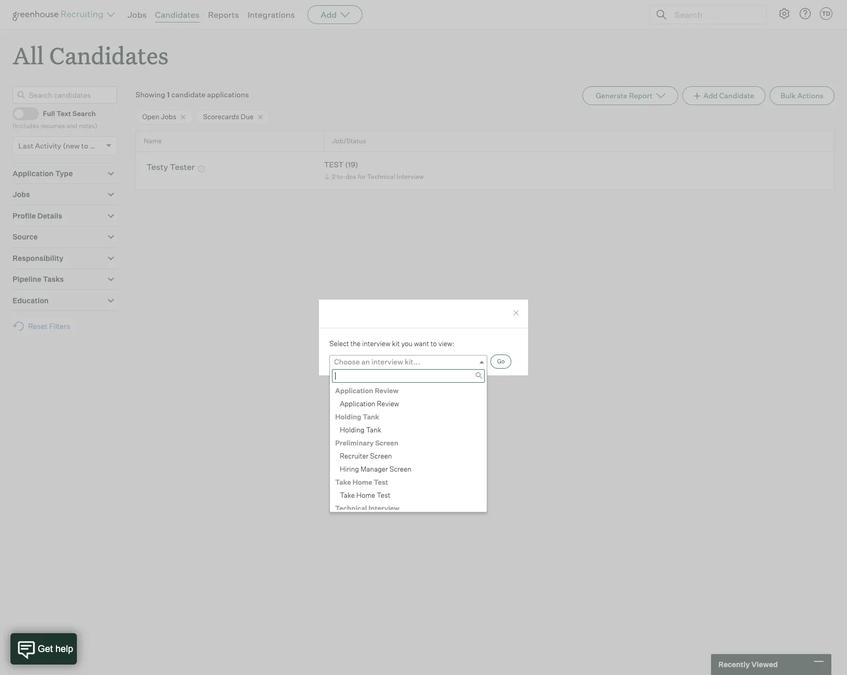 Task type: describe. For each thing, give the bounding box(es) containing it.
testy tester
[[146, 162, 195, 172]]

choose
[[334, 357, 360, 366]]

go link
[[491, 355, 512, 369]]

search
[[73, 109, 96, 118]]

all candidates
[[13, 40, 169, 71]]

2 vertical spatial application
[[340, 400, 376, 408]]

manager
[[361, 465, 388, 473]]

add for add
[[321, 9, 337, 20]]

(new
[[63, 141, 80, 150]]

generate
[[596, 91, 628, 100]]

scorecards
[[203, 113, 239, 121]]

add candidate
[[704, 91, 755, 100]]

resumes
[[40, 122, 65, 130]]

preliminary
[[335, 439, 374, 447]]

2 vertical spatial screen
[[390, 465, 412, 473]]

text
[[56, 109, 71, 118]]

application review application review holding tank holding tank preliminary screen recruiter screen hiring manager screen take home test take home test technical interview
[[335, 387, 412, 513]]

applications
[[207, 90, 249, 99]]

Search candidates field
[[13, 86, 117, 104]]

greenhouse recruiting image
[[13, 8, 107, 21]]

reset filters
[[28, 322, 70, 331]]

add for add candidate
[[704, 91, 718, 100]]

Search text field
[[672, 7, 757, 22]]

bulk actions link
[[770, 86, 835, 105]]

bulk actions
[[781, 91, 824, 100]]

1 vertical spatial home
[[357, 491, 375, 500]]

profile
[[13, 211, 36, 220]]

testy tester link
[[146, 162, 195, 174]]

dos
[[346, 173, 357, 180]]

0 horizontal spatial jobs
[[13, 190, 30, 199]]

reset
[[28, 322, 48, 331]]

checkmark image
[[17, 109, 25, 117]]

scorecards due
[[203, 113, 254, 121]]

responsibility
[[13, 254, 63, 262]]

recruiter
[[340, 452, 369, 460]]

(19)
[[345, 160, 358, 169]]

last activity (new to old)
[[18, 141, 104, 150]]

type
[[55, 169, 73, 178]]

2 to-dos for technical interview link
[[323, 172, 427, 181]]

test (19) 2 to-dos for technical interview
[[324, 160, 424, 180]]

showing 1 candidate applications
[[135, 90, 249, 99]]

reports link
[[208, 9, 239, 20]]

filters
[[49, 322, 70, 331]]

open jobs
[[142, 113, 176, 121]]

integrations
[[248, 9, 295, 20]]

to inside choose an interview kit... dialog
[[431, 340, 437, 348]]

1 vertical spatial take
[[340, 491, 355, 500]]

application type
[[13, 169, 73, 178]]

full text search (includes resumes and notes)
[[13, 109, 97, 130]]

candidate
[[171, 90, 206, 99]]

details
[[37, 211, 62, 220]]

actions
[[798, 91, 824, 100]]

for
[[358, 173, 366, 180]]

testy tester has been in technical interview for more than 14 days image
[[197, 166, 206, 172]]

candidate
[[720, 91, 755, 100]]

interview for kit
[[362, 340, 391, 348]]

add button
[[308, 5, 363, 24]]

interview inside test (19) 2 to-dos for technical interview
[[397, 173, 424, 180]]

generate report button
[[583, 86, 679, 105]]

all
[[13, 40, 44, 71]]

0 horizontal spatial to
[[81, 141, 88, 150]]

integrations link
[[248, 9, 295, 20]]

1 vertical spatial holding
[[340, 426, 365, 434]]

td button
[[820, 7, 833, 20]]

testy
[[146, 162, 168, 172]]

none text field inside choose an interview kit... dialog
[[332, 369, 485, 383]]

1 vertical spatial tank
[[366, 426, 381, 434]]

job/status
[[332, 137, 366, 145]]

last
[[18, 141, 33, 150]]

1 vertical spatial review
[[377, 400, 399, 408]]

interview for kit...
[[372, 357, 403, 366]]

showing
[[135, 90, 165, 99]]

report
[[629, 91, 653, 100]]

choose an interview kit... link
[[330, 355, 488, 368]]

candidates link
[[155, 9, 200, 20]]

2
[[332, 173, 336, 180]]

kit...
[[405, 357, 420, 366]]

the
[[351, 340, 361, 348]]

0 vertical spatial review
[[375, 387, 399, 395]]

0 vertical spatial test
[[374, 478, 388, 486]]

open
[[142, 113, 159, 121]]

pipeline
[[13, 275, 41, 284]]

generate report
[[596, 91, 653, 100]]



Task type: vqa. For each thing, say whether or not it's contained in the screenshot.
the topmost Candidates
yes



Task type: locate. For each thing, give the bounding box(es) containing it.
review
[[375, 387, 399, 395], [377, 400, 399, 408]]

application for application type
[[13, 169, 54, 178]]

choose an interview kit... dialog
[[319, 299, 529, 515]]

recently
[[719, 660, 750, 669]]

activity
[[35, 141, 61, 150]]

choose an interview kit...
[[334, 357, 420, 366]]

last activity (new to old) option
[[18, 141, 104, 150]]

select the interview kit you want to view:
[[330, 340, 455, 348]]

1
[[167, 90, 170, 99]]

select
[[330, 340, 349, 348]]

reset filters button
[[13, 317, 75, 336]]

reports
[[208, 9, 239, 20]]

notes)
[[79, 122, 97, 130]]

0 horizontal spatial add
[[321, 9, 337, 20]]

0 vertical spatial tank
[[363, 413, 379, 421]]

application
[[13, 169, 54, 178], [335, 387, 373, 395], [340, 400, 376, 408]]

interview down manager
[[369, 504, 400, 513]]

0 vertical spatial technical
[[367, 173, 396, 180]]

technical right for
[[367, 173, 396, 180]]

close image
[[512, 309, 521, 317]]

candidates
[[155, 9, 200, 20], [49, 40, 169, 71]]

0 vertical spatial add
[[321, 9, 337, 20]]

1 horizontal spatial add
[[704, 91, 718, 100]]

1 horizontal spatial jobs
[[128, 9, 147, 20]]

1 vertical spatial to
[[431, 340, 437, 348]]

and
[[67, 122, 77, 130]]

name
[[144, 137, 162, 145]]

candidates right jobs link
[[155, 9, 200, 20]]

jobs up profile
[[13, 190, 30, 199]]

pipeline tasks
[[13, 275, 64, 284]]

0 vertical spatial take
[[335, 478, 351, 486]]

old)
[[90, 141, 104, 150]]

jobs link
[[128, 9, 147, 20]]

interview up "choose an interview kit..."
[[362, 340, 391, 348]]

0 vertical spatial home
[[353, 478, 373, 486]]

1 vertical spatial interview
[[372, 357, 403, 366]]

td
[[822, 10, 831, 17]]

you
[[401, 340, 413, 348]]

0 vertical spatial screen
[[375, 439, 399, 447]]

1 vertical spatial add
[[704, 91, 718, 100]]

0 vertical spatial candidates
[[155, 9, 200, 20]]

candidates down jobs link
[[49, 40, 169, 71]]

technical
[[367, 173, 396, 180], [335, 504, 367, 513]]

0 vertical spatial application
[[13, 169, 54, 178]]

due
[[241, 113, 254, 121]]

interview down select the interview kit you want to view:
[[372, 357, 403, 366]]

technical down hiring
[[335, 504, 367, 513]]

1 vertical spatial technical
[[335, 504, 367, 513]]

interview right for
[[397, 173, 424, 180]]

application up preliminary at left bottom
[[340, 400, 376, 408]]

2 vertical spatial jobs
[[13, 190, 30, 199]]

screen
[[375, 439, 399, 447], [370, 452, 392, 460], [390, 465, 412, 473]]

add
[[321, 9, 337, 20], [704, 91, 718, 100]]

profile details
[[13, 211, 62, 220]]

None text field
[[332, 369, 485, 383]]

add inside popup button
[[321, 9, 337, 20]]

view:
[[439, 340, 455, 348]]

1 vertical spatial test
[[377, 491, 391, 500]]

education
[[13, 296, 49, 305]]

an
[[362, 357, 370, 366]]

application for application review application review holding tank holding tank preliminary screen recruiter screen hiring manager screen take home test take home test technical interview
[[335, 387, 373, 395]]

tank
[[363, 413, 379, 421], [366, 426, 381, 434]]

to left old)
[[81, 141, 88, 150]]

jobs right open
[[161, 113, 176, 121]]

technical inside application review application review holding tank holding tank preliminary screen recruiter screen hiring manager screen take home test take home test technical interview
[[335, 504, 367, 513]]

home
[[353, 478, 373, 486], [357, 491, 375, 500]]

2 horizontal spatial jobs
[[161, 113, 176, 121]]

bulk
[[781, 91, 796, 100]]

application down choose
[[335, 387, 373, 395]]

0 vertical spatial interview
[[397, 173, 424, 180]]

jobs left candidates link
[[128, 9, 147, 20]]

0 vertical spatial interview
[[362, 340, 391, 348]]

hiring
[[340, 465, 359, 473]]

0 vertical spatial holding
[[335, 413, 362, 421]]

interview
[[362, 340, 391, 348], [372, 357, 403, 366]]

to right want
[[431, 340, 437, 348]]

application down last
[[13, 169, 54, 178]]

(includes
[[13, 122, 39, 130]]

interview inside application review application review holding tank holding tank preliminary screen recruiter screen hiring manager screen take home test take home test technical interview
[[369, 504, 400, 513]]

source
[[13, 232, 38, 241]]

0 vertical spatial to
[[81, 141, 88, 150]]

recently viewed
[[719, 660, 778, 669]]

candidate reports are now available! apply filters and select "view in app" element
[[583, 86, 679, 105]]

1 vertical spatial jobs
[[161, 113, 176, 121]]

take
[[335, 478, 351, 486], [340, 491, 355, 500]]

holding
[[335, 413, 362, 421], [340, 426, 365, 434]]

kit
[[392, 340, 400, 348]]

tasks
[[43, 275, 64, 284]]

1 vertical spatial interview
[[369, 504, 400, 513]]

td button
[[818, 5, 835, 22]]

1 vertical spatial screen
[[370, 452, 392, 460]]

want
[[414, 340, 429, 348]]

go
[[497, 358, 505, 365]]

full
[[43, 109, 55, 118]]

0 vertical spatial jobs
[[128, 9, 147, 20]]

test
[[324, 160, 344, 169]]

configure image
[[778, 7, 791, 20]]

jobs
[[128, 9, 147, 20], [161, 113, 176, 121], [13, 190, 30, 199]]

1 vertical spatial application
[[335, 387, 373, 395]]

interview
[[397, 173, 424, 180], [369, 504, 400, 513]]

technical inside test (19) 2 to-dos for technical interview
[[367, 173, 396, 180]]

to-
[[337, 173, 346, 180]]

to
[[81, 141, 88, 150], [431, 340, 437, 348]]

tester
[[170, 162, 195, 172]]

add candidate link
[[683, 86, 766, 105]]

viewed
[[752, 660, 778, 669]]

1 horizontal spatial to
[[431, 340, 437, 348]]

1 vertical spatial candidates
[[49, 40, 169, 71]]



